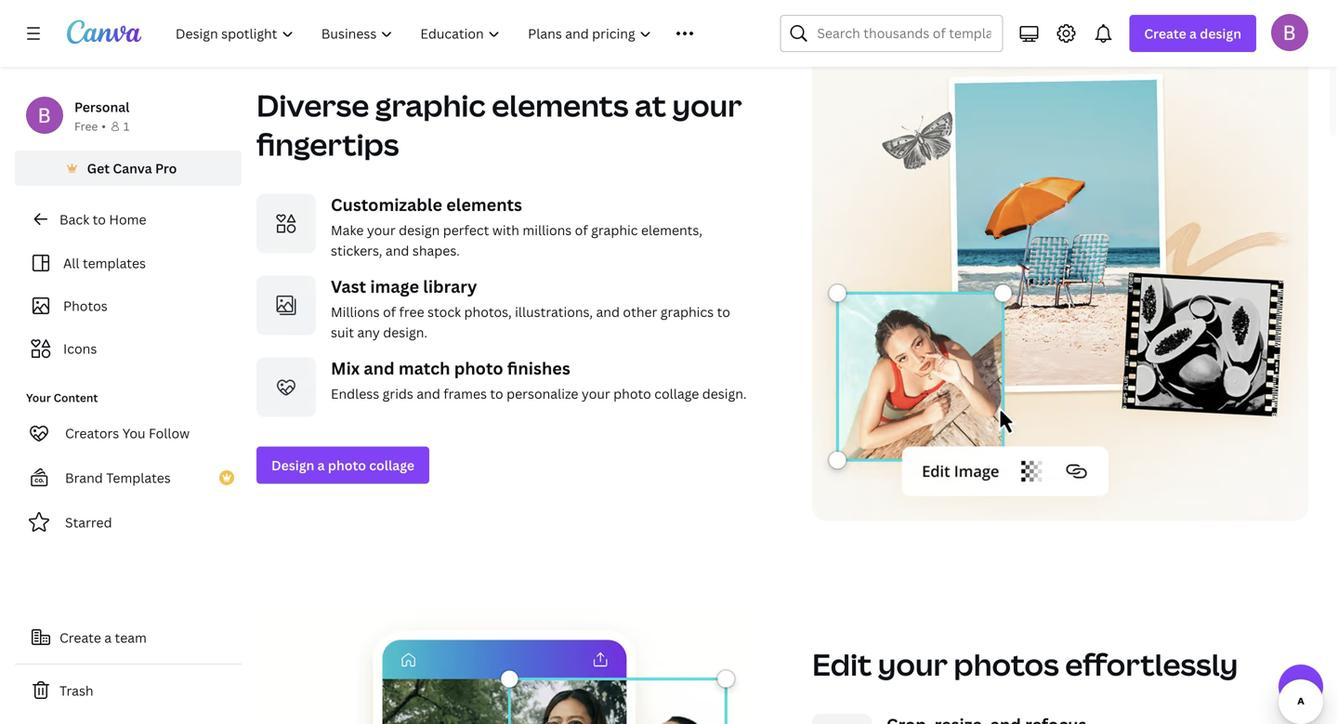 Task type: describe. For each thing, give the bounding box(es) containing it.
1 vertical spatial collage
[[369, 457, 415, 474]]

design inside customizable elements make your design perfect with millions of graphic elements, stickers, and shapes.
[[399, 221, 440, 239]]

at
[[635, 85, 666, 126]]

edit your photos effortlessly
[[812, 644, 1238, 685]]

and inside vast image library millions of free stock photos, illustrations, and other graphics to suit any design.
[[596, 303, 620, 321]]

graphic inside customizable elements make your design perfect with millions of graphic elements, stickers, and shapes.
[[591, 221, 638, 239]]

your inside mix and match photo finishes endless grids and frames to personalize your photo collage design.
[[582, 385, 610, 403]]

icons link
[[26, 331, 231, 366]]

elements inside customizable elements make your design perfect with millions of graphic elements, stickers, and shapes.
[[446, 193, 522, 216]]

your inside customizable elements make your design perfect with millions of graphic elements, stickers, and shapes.
[[367, 221, 396, 239]]

graphics
[[661, 303, 714, 321]]

fingertips
[[257, 124, 399, 165]]

shapes.
[[413, 242, 460, 259]]

mix
[[331, 357, 360, 380]]

any
[[357, 324, 380, 341]]

templates
[[83, 254, 146, 272]]

and up grids
[[364, 357, 395, 380]]

endless
[[331, 385, 379, 403]]

make
[[331, 221, 364, 239]]

0 vertical spatial to
[[93, 211, 106, 228]]

design
[[271, 457, 315, 474]]

starred link
[[15, 504, 242, 541]]

create for create a design
[[1145, 25, 1187, 42]]

finishes
[[507, 357, 571, 380]]

a for team
[[104, 629, 112, 646]]

design inside dropdown button
[[1200, 25, 1242, 42]]

graphic inside "diverse graphic elements at your fingertips"
[[375, 85, 486, 126]]

1
[[123, 119, 129, 134]]

diverse graphic elements at your fingertips
[[257, 85, 742, 165]]

content
[[54, 390, 98, 405]]

photo inside design a photo collage link
[[328, 457, 366, 474]]

icons
[[63, 340, 97, 357]]

stock
[[428, 303, 461, 321]]

grids
[[383, 385, 414, 403]]

design a photo collage
[[271, 457, 415, 474]]

photos
[[954, 644, 1059, 685]]

effortlessly
[[1065, 644, 1238, 685]]

of inside vast image library millions of free stock photos, illustrations, and other graphics to suit any design.
[[383, 303, 396, 321]]

of inside customizable elements make your design perfect with millions of graphic elements, stickers, and shapes.
[[575, 221, 588, 239]]

elements,
[[641, 221, 703, 239]]

2 horizontal spatial photo
[[614, 385, 651, 403]]

mix and match photo finishes image
[[257, 358, 316, 417]]

canva
[[113, 159, 152, 177]]

back
[[59, 211, 89, 228]]

create a design button
[[1130, 15, 1257, 52]]

pro
[[155, 159, 177, 177]]

get canva pro button
[[15, 151, 242, 186]]

with
[[492, 221, 520, 239]]

brand
[[65, 469, 103, 487]]

back to home
[[59, 211, 146, 228]]

team
[[115, 629, 147, 646]]

mix and match photo finishes endless grids and frames to personalize your photo collage design.
[[331, 357, 747, 403]]

Search search field
[[817, 16, 991, 51]]

creators you follow link
[[15, 415, 242, 452]]

photos link
[[26, 288, 231, 323]]

create a team
[[59, 629, 147, 646]]

your inside "diverse graphic elements at your fingertips"
[[672, 85, 742, 126]]

photos
[[63, 297, 108, 315]]

vast
[[331, 275, 366, 298]]

to inside vast image library millions of free stock photos, illustrations, and other graphics to suit any design.
[[717, 303, 731, 321]]

vast image library image
[[257, 276, 316, 335]]

home
[[109, 211, 146, 228]]

and down match
[[417, 385, 440, 403]]



Task type: locate. For each thing, give the bounding box(es) containing it.
a inside dropdown button
[[1190, 25, 1197, 42]]

0 horizontal spatial a
[[104, 629, 112, 646]]

0 horizontal spatial of
[[383, 303, 396, 321]]

1 vertical spatial graphic
[[591, 221, 638, 239]]

image
[[370, 275, 419, 298]]

templates
[[106, 469, 171, 487]]

0 vertical spatial elements
[[492, 85, 629, 126]]

bob builder image
[[1272, 14, 1309, 51]]

get
[[87, 159, 110, 177]]

design. down the free
[[383, 324, 428, 341]]

free
[[74, 119, 98, 134]]

create for create a team
[[59, 629, 101, 646]]

0 vertical spatial collage
[[655, 385, 699, 403]]

design. inside mix and match photo finishes endless grids and frames to personalize your photo collage design.
[[703, 385, 747, 403]]

vast image library millions of free stock photos, illustrations, and other graphics to suit any design.
[[331, 275, 731, 341]]

back to home link
[[15, 201, 242, 238]]

starred
[[65, 514, 112, 531]]

to right graphics
[[717, 303, 731, 321]]

elements up perfect
[[446, 193, 522, 216]]

create inside dropdown button
[[1145, 25, 1187, 42]]

your down customizable
[[367, 221, 396, 239]]

other
[[623, 303, 658, 321]]

customizable
[[331, 193, 442, 216]]

frames
[[444, 385, 487, 403]]

your
[[26, 390, 51, 405]]

1 horizontal spatial graphic
[[591, 221, 638, 239]]

1 horizontal spatial design
[[1200, 25, 1242, 42]]

stickers,
[[331, 242, 383, 259]]

to right 'frames'
[[490, 385, 504, 403]]

and up image
[[386, 242, 409, 259]]

2 horizontal spatial to
[[717, 303, 731, 321]]

brand templates
[[65, 469, 171, 487]]

and
[[386, 242, 409, 259], [596, 303, 620, 321], [364, 357, 395, 380], [417, 385, 440, 403]]

of
[[575, 221, 588, 239], [383, 303, 396, 321]]

collage inside mix and match photo finishes endless grids and frames to personalize your photo collage design.
[[655, 385, 699, 403]]

create
[[1145, 25, 1187, 42], [59, 629, 101, 646]]

2 vertical spatial to
[[490, 385, 504, 403]]

1 vertical spatial design
[[399, 221, 440, 239]]

0 horizontal spatial collage
[[369, 457, 415, 474]]

and inside customizable elements make your design perfect with millions of graphic elements, stickers, and shapes.
[[386, 242, 409, 259]]

0 vertical spatial a
[[1190, 25, 1197, 42]]

personal
[[74, 98, 130, 116]]

creators you follow
[[65, 424, 190, 442]]

and left 'other'
[[596, 303, 620, 321]]

photo
[[454, 357, 503, 380], [614, 385, 651, 403], [328, 457, 366, 474]]

1 vertical spatial of
[[383, 303, 396, 321]]

brand templates link
[[15, 459, 242, 496]]

0 horizontal spatial create
[[59, 629, 101, 646]]

a
[[1190, 25, 1197, 42], [318, 457, 325, 474], [104, 629, 112, 646]]

1 vertical spatial a
[[318, 457, 325, 474]]

0 vertical spatial graphic
[[375, 85, 486, 126]]

match
[[399, 357, 450, 380]]

1 vertical spatial elements
[[446, 193, 522, 216]]

a for design
[[1190, 25, 1197, 42]]

creators
[[65, 424, 119, 442]]

1 vertical spatial create
[[59, 629, 101, 646]]

0 horizontal spatial design
[[399, 221, 440, 239]]

millions
[[523, 221, 572, 239]]

2 horizontal spatial a
[[1190, 25, 1197, 42]]

your content
[[26, 390, 98, 405]]

create a design
[[1145, 25, 1242, 42]]

free •
[[74, 119, 106, 134]]

0 vertical spatial of
[[575, 221, 588, 239]]

0 horizontal spatial design.
[[383, 324, 428, 341]]

2 vertical spatial photo
[[328, 457, 366, 474]]

all templates
[[63, 254, 146, 272]]

design.
[[383, 324, 428, 341], [703, 385, 747, 403]]

perfect
[[443, 221, 489, 239]]

customizable elements make your design perfect with millions of graphic elements, stickers, and shapes.
[[331, 193, 703, 259]]

illustrations,
[[515, 303, 593, 321]]

design. inside vast image library millions of free stock photos, illustrations, and other graphics to suit any design.
[[383, 324, 428, 341]]

elements inside "diverse graphic elements at your fingertips"
[[492, 85, 629, 126]]

library
[[423, 275, 477, 298]]

graphic
[[375, 85, 486, 126], [591, 221, 638, 239]]

photo down 'other'
[[614, 385, 651, 403]]

of left the free
[[383, 303, 396, 321]]

design a photo collage link
[[257, 447, 430, 484]]

edit
[[812, 644, 872, 685]]

personalize
[[507, 385, 579, 403]]

photos,
[[464, 303, 512, 321]]

•
[[102, 119, 106, 134]]

photo right design
[[328, 457, 366, 474]]

a for photo
[[318, 457, 325, 474]]

all
[[63, 254, 79, 272]]

1 horizontal spatial design.
[[703, 385, 747, 403]]

top level navigation element
[[164, 15, 736, 52], [164, 15, 736, 52]]

design left bob builder icon
[[1200, 25, 1242, 42]]

to
[[93, 211, 106, 228], [717, 303, 731, 321], [490, 385, 504, 403]]

get canva pro
[[87, 159, 177, 177]]

0 horizontal spatial graphic
[[375, 85, 486, 126]]

your right personalize
[[582, 385, 610, 403]]

design up 'shapes.'
[[399, 221, 440, 239]]

0 vertical spatial photo
[[454, 357, 503, 380]]

1 vertical spatial to
[[717, 303, 731, 321]]

to right back at the left of the page
[[93, 211, 106, 228]]

design. down graphics
[[703, 385, 747, 403]]

1 horizontal spatial a
[[318, 457, 325, 474]]

1 vertical spatial design.
[[703, 385, 747, 403]]

to inside mix and match photo finishes endless grids and frames to personalize your photo collage design.
[[490, 385, 504, 403]]

0 vertical spatial design
[[1200, 25, 1242, 42]]

create inside button
[[59, 629, 101, 646]]

diverse
[[257, 85, 369, 126]]

2 vertical spatial a
[[104, 629, 112, 646]]

0 vertical spatial create
[[1145, 25, 1187, 42]]

0 vertical spatial design.
[[383, 324, 428, 341]]

elements left at
[[492, 85, 629, 126]]

elements
[[492, 85, 629, 126], [446, 193, 522, 216]]

1 horizontal spatial photo
[[454, 357, 503, 380]]

photo up 'frames'
[[454, 357, 503, 380]]

your
[[672, 85, 742, 126], [367, 221, 396, 239], [582, 385, 610, 403], [878, 644, 948, 685]]

of right millions
[[575, 221, 588, 239]]

1 horizontal spatial collage
[[655, 385, 699, 403]]

follow
[[149, 424, 190, 442]]

free
[[399, 303, 424, 321]]

collage
[[655, 385, 699, 403], [369, 457, 415, 474]]

0 horizontal spatial to
[[93, 211, 106, 228]]

all templates link
[[26, 245, 231, 281]]

1 horizontal spatial of
[[575, 221, 588, 239]]

you
[[122, 424, 146, 442]]

your right at
[[672, 85, 742, 126]]

collage down grids
[[369, 457, 415, 474]]

0 horizontal spatial photo
[[328, 457, 366, 474]]

design
[[1200, 25, 1242, 42], [399, 221, 440, 239]]

1 vertical spatial photo
[[614, 385, 651, 403]]

None search field
[[780, 15, 1003, 52]]

customizable elements image
[[257, 194, 316, 253]]

suit
[[331, 324, 354, 341]]

collage down graphics
[[655, 385, 699, 403]]

1 horizontal spatial to
[[490, 385, 504, 403]]

create a team button
[[15, 619, 242, 656]]

millions
[[331, 303, 380, 321]]

your right "edit"
[[878, 644, 948, 685]]

1 horizontal spatial create
[[1145, 25, 1187, 42]]

trash
[[59, 682, 94, 699]]

a inside button
[[104, 629, 112, 646]]

trash link
[[15, 672, 242, 709]]



Task type: vqa. For each thing, say whether or not it's contained in the screenshot.
1 of 12
no



